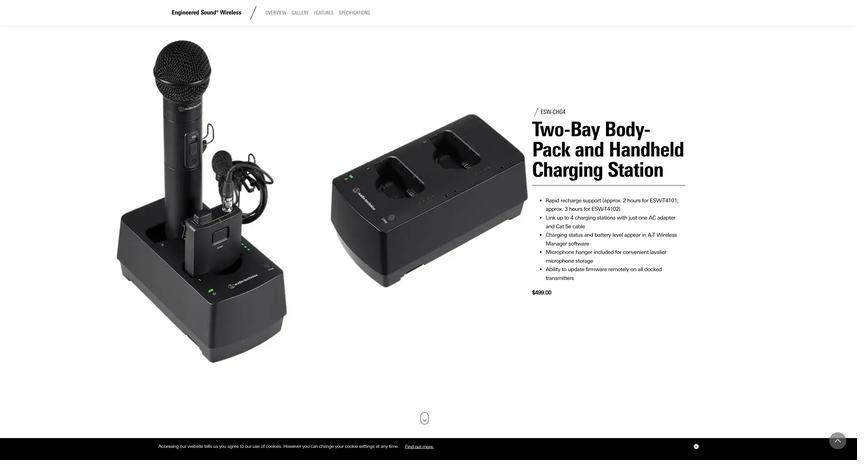 Task type: describe. For each thing, give the bounding box(es) containing it.
microphone
[[546, 249, 574, 256]]

hanger
[[576, 249, 592, 256]]

find
[[405, 444, 414, 450]]

5e
[[565, 224, 571, 230]]

sound®
[[201, 9, 219, 16]]

rapid
[[546, 198, 559, 204]]

time.
[[389, 444, 399, 450]]

divider line image
[[247, 6, 260, 20]]

use
[[253, 444, 260, 450]]

tells
[[204, 444, 212, 450]]

in
[[642, 232, 646, 239]]

charging
[[575, 215, 596, 221]]

your
[[335, 444, 344, 450]]

t
[[653, 232, 655, 239]]

manager
[[546, 241, 567, 247]]

2 vertical spatial to
[[240, 444, 244, 450]]

lavalier
[[650, 249, 667, 256]]

website
[[188, 444, 203, 450]]

find out more. link
[[400, 442, 439, 452]]

0 vertical spatial to
[[565, 215, 569, 221]]

1 vertical spatial esw-
[[592, 206, 605, 213]]

one
[[639, 215, 647, 221]]

ac
[[649, 215, 656, 221]]

any
[[381, 444, 388, 450]]

at
[[376, 444, 380, 450]]

settings
[[359, 444, 375, 450]]

us
[[213, 444, 218, 450]]

4
[[571, 215, 574, 221]]

2 you from the left
[[302, 444, 310, 450]]

accessing
[[158, 444, 179, 450]]

update
[[568, 267, 584, 273]]

of
[[261, 444, 265, 450]]

gallery
[[292, 10, 309, 16]]

up
[[557, 215, 563, 221]]

1 vertical spatial for
[[584, 206, 590, 213]]

status
[[569, 232, 583, 239]]

t4101;
[[663, 198, 679, 204]]

however
[[283, 444, 301, 450]]

2
[[623, 198, 626, 204]]

cross image
[[695, 446, 697, 449]]

level
[[613, 232, 623, 239]]

t4102)
[[605, 206, 621, 213]]

cookie
[[345, 444, 358, 450]]

link
[[546, 215, 556, 221]]

agree
[[228, 444, 239, 450]]

overview
[[266, 10, 286, 16]]

rapid recharge support (approx. 2 hours for esw-t4101; approx. 3 hours for esw-t4102) link up to 4 charging stations with just one ac adapter and cat 5e cable charging status and battery level appear in a-t wireless manager software microphone hanger included for convenient lavalier microphone storage ability to update firmware remotely on all docked transmitters
[[546, 198, 679, 282]]

out
[[415, 444, 421, 450]]

$499.00
[[532, 290, 551, 296]]



Task type: locate. For each thing, give the bounding box(es) containing it.
to left 4
[[565, 215, 569, 221]]

1 horizontal spatial our
[[245, 444, 252, 450]]

and right status
[[584, 232, 593, 239]]

change
[[319, 444, 334, 450]]

and down the link
[[546, 224, 555, 230]]

0 horizontal spatial for
[[584, 206, 590, 213]]

1 horizontal spatial for
[[615, 249, 622, 256]]

esw-
[[650, 198, 663, 204], [592, 206, 605, 213]]

0 horizontal spatial you
[[219, 444, 226, 450]]

for up charging
[[584, 206, 590, 213]]

esw- up 'ac'
[[650, 198, 663, 204]]

wireless right t
[[657, 232, 677, 239]]

recharge
[[561, 198, 582, 204]]

1 vertical spatial to
[[562, 267, 567, 273]]

software
[[569, 241, 589, 247]]

specifications
[[339, 10, 370, 16]]

just
[[629, 215, 637, 221]]

cable
[[573, 224, 585, 230]]

firmware
[[586, 267, 607, 273]]

0 vertical spatial and
[[546, 224, 555, 230]]

to
[[565, 215, 569, 221], [562, 267, 567, 273], [240, 444, 244, 450]]

2 vertical spatial for
[[615, 249, 622, 256]]

1 our from the left
[[180, 444, 186, 450]]

0 vertical spatial esw-
[[650, 198, 663, 204]]

a-
[[648, 232, 653, 239]]

to right agree
[[240, 444, 244, 450]]

can
[[311, 444, 318, 450]]

(approx.
[[603, 198, 622, 204]]

you
[[219, 444, 226, 450], [302, 444, 310, 450]]

1 vertical spatial wireless
[[657, 232, 677, 239]]

3
[[565, 206, 568, 213]]

you right us
[[219, 444, 226, 450]]

for right "included"
[[615, 249, 622, 256]]

convenient
[[623, 249, 649, 256]]

0 vertical spatial hours
[[627, 198, 641, 204]]

stations
[[597, 215, 616, 221]]

and
[[546, 224, 555, 230], [584, 232, 593, 239]]

wireless
[[220, 9, 241, 16], [657, 232, 677, 239]]

features
[[314, 10, 334, 16]]

1 horizontal spatial you
[[302, 444, 310, 450]]

for up one
[[642, 198, 649, 204]]

1 horizontal spatial wireless
[[657, 232, 677, 239]]

0 horizontal spatial our
[[180, 444, 186, 450]]

0 horizontal spatial esw-
[[592, 206, 605, 213]]

wireless right sound®
[[220, 9, 241, 16]]

esw- down support
[[592, 206, 605, 213]]

0 horizontal spatial wireless
[[220, 9, 241, 16]]

more.
[[423, 444, 434, 450]]

support
[[583, 198, 601, 204]]

0 vertical spatial wireless
[[220, 9, 241, 16]]

engineered
[[172, 9, 199, 16]]

all
[[638, 267, 643, 273]]

battery
[[595, 232, 611, 239]]

0 vertical spatial for
[[642, 198, 649, 204]]

you left 'can' at left bottom
[[302, 444, 310, 450]]

cat
[[556, 224, 564, 230]]

wireless inside rapid recharge support (approx. 2 hours for esw-t4101; approx. 3 hours for esw-t4102) link up to 4 charging stations with just one ac adapter and cat 5e cable charging status and battery level appear in a-t wireless manager software microphone hanger included for convenient lavalier microphone storage ability to update firmware remotely on all docked transmitters
[[657, 232, 677, 239]]

accessing our website tells us you agree to our use of cookies. however you can change your cookie settings at any time.
[[158, 444, 400, 450]]

hours
[[627, 198, 641, 204], [569, 206, 583, 213]]

our left website
[[180, 444, 186, 450]]

storage
[[576, 258, 593, 265]]

adapter
[[657, 215, 675, 221]]

remotely
[[608, 267, 629, 273]]

0 horizontal spatial and
[[546, 224, 555, 230]]

charging
[[546, 232, 567, 239]]

2 horizontal spatial for
[[642, 198, 649, 204]]

arrow up image
[[835, 439, 841, 445]]

transmitters
[[546, 275, 574, 282]]

on
[[631, 267, 637, 273]]

1 you from the left
[[219, 444, 226, 450]]

find out more.
[[405, 444, 434, 450]]

ability
[[546, 267, 561, 273]]

with
[[617, 215, 627, 221]]

0 horizontal spatial hours
[[569, 206, 583, 213]]

1 horizontal spatial esw-
[[650, 198, 663, 204]]

approx.
[[546, 206, 563, 213]]

for
[[642, 198, 649, 204], [584, 206, 590, 213], [615, 249, 622, 256]]

docked
[[645, 267, 662, 273]]

2 our from the left
[[245, 444, 252, 450]]

included
[[594, 249, 614, 256]]

to down microphone
[[562, 267, 567, 273]]

hours up 4
[[569, 206, 583, 213]]

1 horizontal spatial hours
[[627, 198, 641, 204]]

microphone
[[546, 258, 574, 265]]

1 horizontal spatial and
[[584, 232, 593, 239]]

1 vertical spatial hours
[[569, 206, 583, 213]]

our
[[180, 444, 186, 450], [245, 444, 252, 450]]

engineered sound® wireless
[[172, 9, 241, 16]]

our left use
[[245, 444, 252, 450]]

hours right 2
[[627, 198, 641, 204]]

cookies.
[[266, 444, 282, 450]]

appear
[[624, 232, 641, 239]]

1 vertical spatial and
[[584, 232, 593, 239]]



Task type: vqa. For each thing, say whether or not it's contained in the screenshot.
store logo
no



